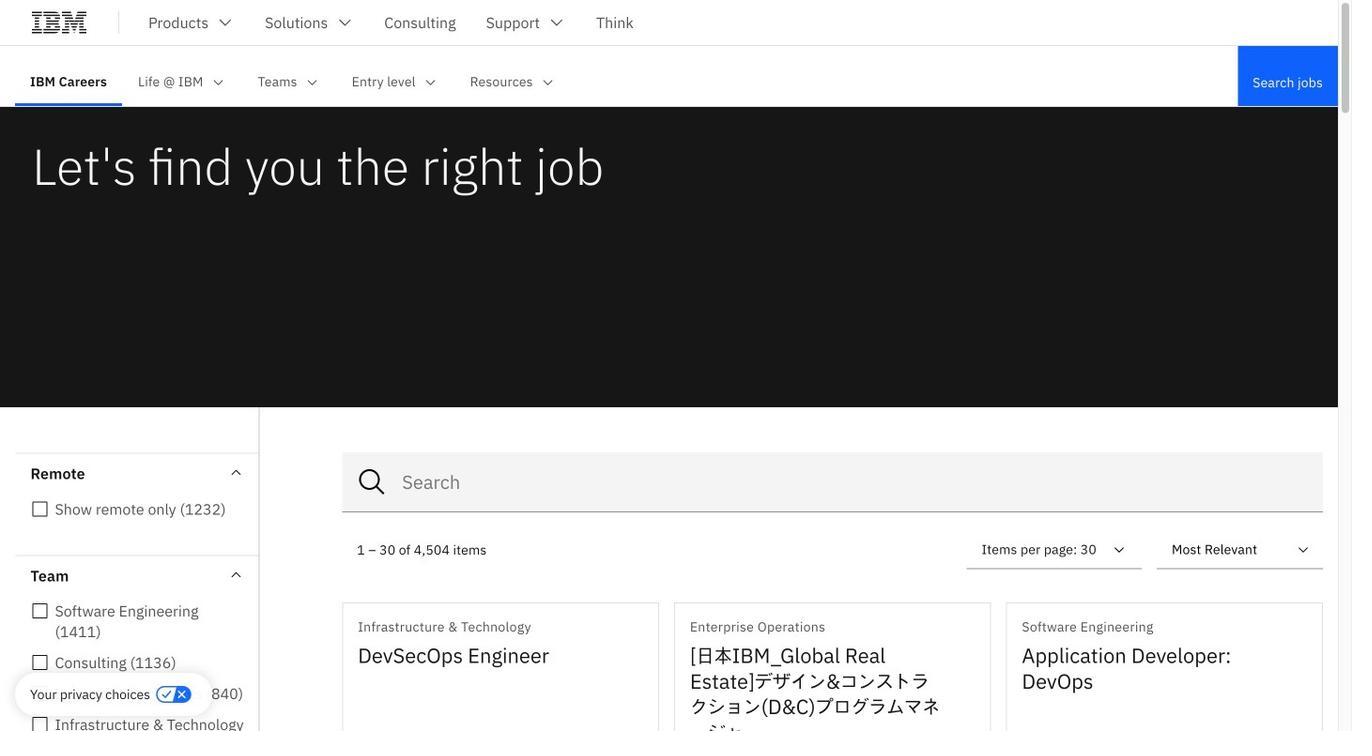 Task type: vqa. For each thing, say whether or not it's contained in the screenshot.
let's talk element
no



Task type: locate. For each thing, give the bounding box(es) containing it.
your privacy choices element
[[30, 685, 150, 705]]



